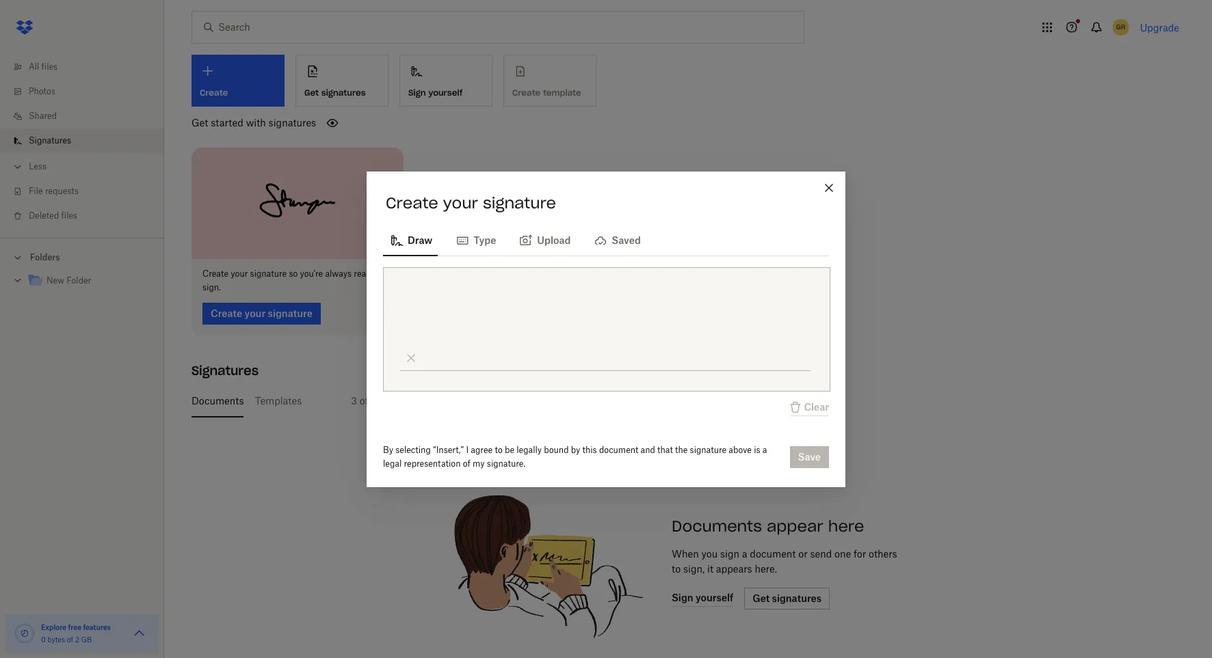 Task type: locate. For each thing, give the bounding box(es) containing it.
0 horizontal spatial of
[[67, 636, 73, 645]]

documents inside tab list
[[192, 395, 244, 407]]

sign.
[[203, 282, 221, 293]]

signature left so
[[250, 269, 287, 279]]

signatures
[[29, 135, 71, 146], [192, 363, 259, 379]]

1 horizontal spatial requests
[[425, 395, 464, 407]]

with
[[246, 117, 266, 129]]

yourself
[[429, 87, 463, 98], [576, 395, 612, 407]]

the
[[675, 445, 688, 455]]

0
[[41, 636, 46, 645]]

signatures down shared on the top
[[29, 135, 71, 146]]

1 vertical spatial get
[[192, 117, 208, 129]]

1 horizontal spatial to
[[495, 445, 503, 455]]

create your signature dialog
[[367, 171, 846, 488]]

folders button
[[0, 247, 164, 268]]

1 vertical spatial create
[[203, 269, 229, 279]]

bound
[[544, 445, 569, 455]]

features
[[83, 624, 111, 632]]

above
[[729, 445, 752, 455]]

tab list containing draw
[[383, 223, 829, 256]]

is right above
[[754, 445, 761, 455]]

document inside the when you sign a document or send one for others to sign, it appears here.
[[750, 548, 796, 560]]

1 vertical spatial tab list
[[192, 385, 1185, 418]]

create up 'draw' at the left top of page
[[386, 193, 438, 212]]

this
[[484, 395, 501, 407], [583, 445, 597, 455]]

this right the left
[[484, 395, 501, 407]]

of inside tab list
[[360, 395, 369, 407]]

1 vertical spatial your
[[231, 269, 248, 279]]

documents left 'templates'
[[192, 395, 244, 407]]

0 vertical spatial a
[[763, 445, 767, 455]]

is left unlimited.
[[615, 395, 622, 407]]

documents up you
[[672, 517, 762, 536]]

1 horizontal spatial signatures
[[192, 363, 259, 379]]

0 vertical spatial create
[[386, 193, 438, 212]]

2 horizontal spatial to
[[672, 564, 681, 575]]

1 horizontal spatial your
[[443, 193, 478, 212]]

0 horizontal spatial documents
[[192, 395, 244, 407]]

document
[[599, 445, 639, 455], [750, 548, 796, 560]]

your inside the create your signature so you're always ready to sign.
[[231, 269, 248, 279]]

deleted files link
[[11, 204, 164, 229]]

get
[[305, 87, 319, 98], [192, 117, 208, 129]]

0 vertical spatial to
[[378, 269, 385, 279]]

0 vertical spatial your
[[443, 193, 478, 212]]

files
[[41, 62, 58, 72], [61, 211, 77, 221]]

a
[[763, 445, 767, 455], [742, 548, 748, 560]]

1 horizontal spatial of
[[360, 395, 369, 407]]

1 vertical spatial of
[[463, 459, 471, 469]]

0 horizontal spatial requests
[[45, 186, 79, 196]]

be
[[505, 445, 515, 455]]

signatures
[[321, 87, 366, 98], [269, 117, 316, 129]]

requests right file
[[45, 186, 79, 196]]

upgrade link
[[1141, 22, 1180, 33]]

signature up upload on the top left of page
[[483, 193, 556, 212]]

1 vertical spatial requests
[[425, 395, 464, 407]]

1 horizontal spatial documents
[[672, 517, 762, 536]]

document up here.
[[750, 548, 796, 560]]

to inside the when you sign a document or send one for others to sign, it appears here.
[[672, 564, 681, 575]]

0 horizontal spatial create
[[203, 269, 229, 279]]

0 horizontal spatial signatures
[[269, 117, 316, 129]]

this right by
[[583, 445, 597, 455]]

1 vertical spatial signatures
[[269, 117, 316, 129]]

0 horizontal spatial to
[[378, 269, 385, 279]]

files inside all files link
[[41, 62, 58, 72]]

0 vertical spatial document
[[599, 445, 639, 455]]

new
[[47, 276, 64, 286]]

create inside the create your signature so you're always ready to sign.
[[203, 269, 229, 279]]

1 vertical spatial signatures
[[192, 363, 259, 379]]

to inside by selecting "insert," i agree to be legally bound by this document and that the signature above is a legal representation of my signature.
[[495, 445, 503, 455]]

create inside dialog
[[386, 193, 438, 212]]

tab list containing documents
[[192, 385, 1185, 418]]

0 vertical spatial documents
[[192, 395, 244, 407]]

1 horizontal spatial this
[[583, 445, 597, 455]]

0 vertical spatial signatures
[[29, 135, 71, 146]]

bytes
[[47, 636, 65, 645]]

1 horizontal spatial is
[[754, 445, 761, 455]]

0 vertical spatial this
[[484, 395, 501, 407]]

is inside by selecting "insert," i agree to be legally bound by this document and that the signature above is a legal representation of my signature.
[[754, 445, 761, 455]]

new folder link
[[27, 272, 153, 291]]

1 horizontal spatial get
[[305, 87, 319, 98]]

agree
[[471, 445, 493, 455]]

1 vertical spatial to
[[495, 445, 503, 455]]

get for get started with signatures
[[192, 117, 208, 129]]

create
[[386, 193, 438, 212], [203, 269, 229, 279]]

is
[[615, 395, 622, 407], [754, 445, 761, 455]]

for
[[854, 548, 867, 560]]

type
[[474, 234, 496, 246]]

0 horizontal spatial 3
[[351, 395, 357, 407]]

signature.
[[487, 459, 526, 469]]

explore free features 0 bytes of 2 gb
[[41, 624, 111, 645]]

0 vertical spatial of
[[360, 395, 369, 407]]

list
[[0, 47, 164, 238]]

0 horizontal spatial get
[[192, 117, 208, 129]]

1 vertical spatial is
[[754, 445, 761, 455]]

2 vertical spatial of
[[67, 636, 73, 645]]

1 vertical spatial document
[[750, 548, 796, 560]]

yourself inside button
[[429, 87, 463, 98]]

legal
[[383, 459, 402, 469]]

all files link
[[11, 55, 164, 79]]

1 vertical spatial a
[[742, 548, 748, 560]]

get inside button
[[305, 87, 319, 98]]

2 horizontal spatial of
[[463, 459, 471, 469]]

selecting
[[396, 445, 431, 455]]

a right above
[[763, 445, 767, 455]]

1 horizontal spatial create
[[386, 193, 438, 212]]

to right ready
[[378, 269, 385, 279]]

get signatures button
[[296, 55, 389, 107]]

left
[[467, 395, 482, 407]]

sign
[[409, 87, 426, 98]]

this inside tab list
[[484, 395, 501, 407]]

1 vertical spatial files
[[61, 211, 77, 221]]

0 horizontal spatial yourself
[[429, 87, 463, 98]]

2
[[75, 636, 79, 645]]

upload
[[537, 234, 571, 246]]

0 vertical spatial signatures
[[321, 87, 366, 98]]

files right all
[[41, 62, 58, 72]]

requests left the left
[[425, 395, 464, 407]]

0 vertical spatial get
[[305, 87, 319, 98]]

explore
[[41, 624, 67, 632]]

your for create your signature so you're always ready to sign.
[[231, 269, 248, 279]]

gb
[[81, 636, 92, 645]]

files for deleted files
[[61, 211, 77, 221]]

to left be
[[495, 445, 503, 455]]

a right sign
[[742, 548, 748, 560]]

1 horizontal spatial 3
[[371, 395, 377, 407]]

1 horizontal spatial files
[[61, 211, 77, 221]]

your up type
[[443, 193, 478, 212]]

month.
[[504, 395, 536, 407]]

1 horizontal spatial yourself
[[576, 395, 612, 407]]

1 vertical spatial documents
[[672, 517, 762, 536]]

templates tab
[[255, 385, 302, 418]]

0 vertical spatial tab list
[[383, 223, 829, 256]]

by
[[383, 445, 393, 455]]

create up sign.
[[203, 269, 229, 279]]

yourself right the 'sign'
[[429, 87, 463, 98]]

0 horizontal spatial your
[[231, 269, 248, 279]]

your left so
[[231, 269, 248, 279]]

0 horizontal spatial document
[[599, 445, 639, 455]]

a inside the when you sign a document or send one for others to sign, it appears here.
[[742, 548, 748, 560]]

1 horizontal spatial document
[[750, 548, 796, 560]]

signature right the
[[690, 445, 727, 455]]

i
[[466, 445, 469, 455]]

your inside dialog
[[443, 193, 478, 212]]

0 vertical spatial files
[[41, 62, 58, 72]]

representation
[[404, 459, 461, 469]]

signing
[[538, 395, 574, 407]]

get left started
[[192, 117, 208, 129]]

0 horizontal spatial this
[[484, 395, 501, 407]]

0 horizontal spatial files
[[41, 62, 58, 72]]

appears
[[716, 564, 753, 575]]

files inside deleted files link
[[61, 211, 77, 221]]

quota usage element
[[14, 623, 36, 645]]

signature
[[483, 193, 556, 212], [250, 269, 287, 279], [380, 395, 423, 407], [690, 445, 727, 455]]

document left and
[[599, 445, 639, 455]]

files right deleted
[[61, 211, 77, 221]]

2 vertical spatial to
[[672, 564, 681, 575]]

0 vertical spatial yourself
[[429, 87, 463, 98]]

get up get started with signatures
[[305, 87, 319, 98]]

signatures up documents tab at the left bottom of the page
[[192, 363, 259, 379]]

1 horizontal spatial signatures
[[321, 87, 366, 98]]

0 horizontal spatial is
[[615, 395, 622, 407]]

to
[[378, 269, 385, 279], [495, 445, 503, 455], [672, 564, 681, 575]]

1 vertical spatial this
[[583, 445, 597, 455]]

so
[[289, 269, 298, 279]]

yourself right the signing
[[576, 395, 612, 407]]

tab list
[[383, 223, 829, 256], [192, 385, 1185, 418]]

your
[[443, 193, 478, 212], [231, 269, 248, 279]]

this inside by selecting "insert," i agree to be legally bound by this document and that the signature above is a legal representation of my signature.
[[583, 445, 597, 455]]

documents
[[192, 395, 244, 407], [672, 517, 762, 536]]

to down when
[[672, 564, 681, 575]]

you
[[702, 548, 718, 560]]

0 horizontal spatial a
[[742, 548, 748, 560]]

0 horizontal spatial signatures
[[29, 135, 71, 146]]

when
[[672, 548, 699, 560]]

1 horizontal spatial a
[[763, 445, 767, 455]]



Task type: describe. For each thing, give the bounding box(es) containing it.
"insert,"
[[433, 445, 464, 455]]

less
[[29, 161, 47, 172]]

create for create your signature so you're always ready to sign.
[[203, 269, 229, 279]]

to inside the create your signature so you're always ready to sign.
[[378, 269, 385, 279]]

by
[[571, 445, 581, 455]]

photos
[[29, 86, 55, 96]]

of inside by selecting "insert," i agree to be legally bound by this document and that the signature above is a legal representation of my signature.
[[463, 459, 471, 469]]

folders
[[30, 253, 60, 263]]

one
[[835, 548, 851, 560]]

get for get signatures
[[305, 87, 319, 98]]

here
[[828, 517, 865, 536]]

create your signature so you're always ready to sign.
[[203, 269, 385, 293]]

here.
[[755, 564, 777, 575]]

file requests link
[[11, 179, 164, 204]]

dropbox image
[[11, 14, 38, 41]]

new folder
[[47, 276, 91, 286]]

create for create your signature
[[386, 193, 438, 212]]

signatures list item
[[0, 129, 164, 153]]

0 vertical spatial is
[[615, 395, 622, 407]]

files for all files
[[41, 62, 58, 72]]

2 3 from the left
[[371, 395, 377, 407]]

ready
[[354, 269, 376, 279]]

0 vertical spatial requests
[[45, 186, 79, 196]]

signature inside the create your signature so you're always ready to sign.
[[250, 269, 287, 279]]

deleted
[[29, 211, 59, 221]]

saved
[[612, 234, 641, 246]]

documents for documents
[[192, 395, 244, 407]]

signature up selecting
[[380, 395, 423, 407]]

or
[[799, 548, 808, 560]]

all files
[[29, 62, 58, 72]]

and
[[641, 445, 655, 455]]

1 vertical spatial yourself
[[576, 395, 612, 407]]

free
[[68, 624, 81, 632]]

legally
[[517, 445, 542, 455]]

3 of 3 signature requests left this month. signing yourself is unlimited.
[[351, 395, 671, 407]]

list containing all files
[[0, 47, 164, 238]]

create your signature
[[386, 193, 556, 212]]

less image
[[11, 160, 25, 174]]

documents tab
[[192, 385, 244, 418]]

photos link
[[11, 79, 164, 104]]

folder
[[67, 276, 91, 286]]

signatures inside button
[[321, 87, 366, 98]]

draw
[[408, 234, 433, 246]]

sign yourself button
[[400, 55, 493, 107]]

upgrade
[[1141, 22, 1180, 33]]

by selecting "insert," i agree to be legally bound by this document and that the signature above is a legal representation of my signature.
[[383, 445, 767, 469]]

file requests
[[29, 186, 79, 196]]

send
[[811, 548, 832, 560]]

get started with signatures
[[192, 117, 316, 129]]

signatures link
[[11, 129, 164, 153]]

signatures inside list item
[[29, 135, 71, 146]]

of inside explore free features 0 bytes of 2 gb
[[67, 636, 73, 645]]

all
[[29, 62, 39, 72]]

shared
[[29, 111, 57, 121]]

1 3 from the left
[[351, 395, 357, 407]]

shared link
[[11, 104, 164, 129]]

appear
[[767, 517, 824, 536]]

document inside by selecting "insert," i agree to be legally bound by this document and that the signature above is a legal representation of my signature.
[[599, 445, 639, 455]]

get signatures
[[305, 87, 366, 98]]

documents for documents appear here
[[672, 517, 762, 536]]

always
[[325, 269, 352, 279]]

unlimited.
[[625, 395, 671, 407]]

you're
[[300, 269, 323, 279]]

templates
[[255, 395, 302, 407]]

my
[[473, 459, 485, 469]]

signature inside by selecting "insert," i agree to be legally bound by this document and that the signature above is a legal representation of my signature.
[[690, 445, 727, 455]]

it
[[708, 564, 714, 575]]

file
[[29, 186, 43, 196]]

deleted files
[[29, 211, 77, 221]]

started
[[211, 117, 244, 129]]

others
[[869, 548, 898, 560]]

your for create your signature
[[443, 193, 478, 212]]

when you sign a document or send one for others to sign, it appears here.
[[672, 548, 898, 575]]

tab list inside create your signature dialog
[[383, 223, 829, 256]]

sign
[[721, 548, 740, 560]]

sign,
[[684, 564, 705, 575]]

that
[[658, 445, 673, 455]]

documents appear here
[[672, 517, 865, 536]]

sign yourself
[[409, 87, 463, 98]]

a inside by selecting "insert," i agree to be legally bound by this document and that the signature above is a legal representation of my signature.
[[763, 445, 767, 455]]



Task type: vqa. For each thing, say whether or not it's contained in the screenshot.
Learn
no



